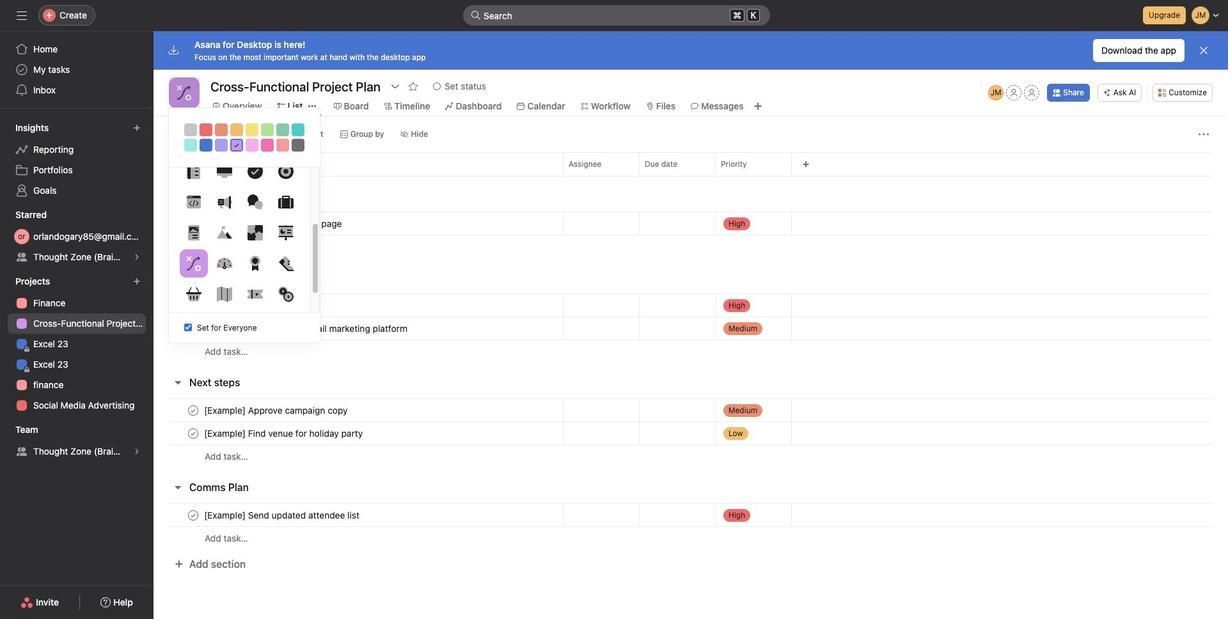 Task type: describe. For each thing, give the bounding box(es) containing it.
teams element
[[0, 418, 154, 464]]

mark complete image for task name text field
[[186, 426, 201, 441]]

briefcase image
[[278, 194, 293, 210]]

[example] evaluate new email marketing platform cell
[[154, 317, 563, 340]]

page layout image
[[186, 225, 201, 241]]

task name text field for mark complete option within the the [example] redesign landing page cell
[[202, 217, 346, 230]]

mark complete checkbox for header milestones tree grid
[[186, 298, 201, 313]]

more actions image
[[1199, 129, 1209, 139]]

shoe image
[[278, 256, 293, 271]]

task name text field for mark complete option in [example] finalize budget cell
[[202, 299, 315, 312]]

ribbon image
[[247, 256, 263, 271]]

mountain flag image
[[217, 225, 232, 241]]

add field image
[[802, 161, 810, 168]]

speed dial image
[[217, 256, 232, 271]]

coins image
[[278, 287, 293, 302]]

chat bubbles image
[[247, 194, 263, 210]]

new insights image
[[133, 124, 141, 132]]

header comms plan tree grid
[[154, 503, 1228, 550]]

projects element
[[0, 270, 154, 418]]

see details, thought zone (brainstorm space) image
[[133, 448, 141, 456]]

prominent image
[[471, 10, 481, 20]]

[example] approve campaign copy cell
[[154, 399, 563, 422]]

add to starred image
[[408, 81, 418, 91]]

task name text field inside [example] approve campaign copy cell
[[202, 404, 352, 417]]

header milestones tree grid
[[154, 294, 1228, 363]]

map image
[[217, 287, 232, 302]]

notebook image
[[186, 164, 201, 179]]

[example] redesign landing page cell
[[154, 212, 563, 235]]

Task name text field
[[202, 427, 367, 440]]

presentation image
[[278, 225, 293, 241]]

mark complete image for task name text box within [example] send updated attendee list cell
[[186, 508, 201, 523]]

insights element
[[0, 116, 154, 203]]

mark complete image for task name text box in the [example] approve campaign copy cell
[[186, 403, 201, 418]]

add tab image
[[753, 101, 763, 111]]

header planning tree grid
[[154, 212, 1228, 258]]

mark complete checkbox for task name text box in the [example] approve campaign copy cell
[[186, 403, 201, 418]]

header next steps tree grid
[[154, 399, 1228, 468]]

collapse task list for this group image for [example] approve campaign copy cell
[[173, 377, 183, 388]]

see details, thought zone (brainstorm space) image
[[133, 253, 141, 261]]

mark complete image
[[186, 216, 201, 231]]



Task type: vqa. For each thing, say whether or not it's contained in the screenshot.
Add to starred image on the left of the page
yes



Task type: locate. For each thing, give the bounding box(es) containing it.
2 mark complete image from the top
[[186, 321, 201, 336]]

Task name text field
[[202, 217, 346, 230], [202, 299, 315, 312], [202, 322, 411, 335], [202, 404, 352, 417], [202, 509, 363, 522]]

3 mark complete checkbox from the top
[[186, 426, 201, 441]]

computer image
[[217, 164, 232, 179]]

puzzle image
[[247, 225, 263, 241]]

2 collapse task list for this group image from the top
[[173, 377, 183, 388]]

Mark complete checkbox
[[186, 216, 201, 231], [186, 298, 201, 313], [186, 508, 201, 523]]

2 mark complete checkbox from the top
[[186, 403, 201, 418]]

task name text field inside [example] send updated attendee list cell
[[202, 509, 363, 522]]

mark complete image inside [example] evaluate new email marketing platform cell
[[186, 321, 201, 336]]

mark complete image inside [example] approve campaign copy cell
[[186, 403, 201, 418]]

global element
[[0, 31, 154, 108]]

line_and_symbols image
[[177, 85, 192, 100]]

5 task name text field from the top
[[202, 509, 363, 522]]

1 mark complete checkbox from the top
[[186, 216, 201, 231]]

mark complete checkbox for task name text field
[[186, 426, 201, 441]]

ticket image
[[247, 287, 263, 302]]

mark complete image
[[186, 298, 201, 313], [186, 321, 201, 336], [186, 403, 201, 418], [186, 426, 201, 441], [186, 508, 201, 523]]

megaphone image
[[217, 194, 232, 210]]

1 vertical spatial mark complete checkbox
[[186, 298, 201, 313]]

check image
[[247, 164, 263, 179]]

1 vertical spatial mark complete checkbox
[[186, 403, 201, 418]]

tab actions image
[[308, 102, 316, 110]]

new project or portfolio image
[[133, 278, 141, 285]]

1 vertical spatial collapse task list for this group image
[[173, 377, 183, 388]]

starred element
[[0, 203, 154, 270]]

2 vertical spatial mark complete checkbox
[[186, 426, 201, 441]]

None text field
[[207, 75, 384, 98]]

0 vertical spatial mark complete checkbox
[[186, 216, 201, 231]]

[example] finalize budget cell
[[154, 294, 563, 317]]

mark complete checkbox for header planning tree grid
[[186, 216, 201, 231]]

Search tasks, projects, and more text field
[[463, 5, 770, 26]]

collapse task list for this group image
[[173, 273, 183, 283], [173, 377, 183, 388]]

3 mark complete image from the top
[[186, 403, 201, 418]]

hide sidebar image
[[17, 10, 27, 20]]

mark complete image for task name text box within the [example] evaluate new email marketing platform cell
[[186, 321, 201, 336]]

row
[[154, 152, 1228, 176], [169, 175, 1213, 177], [154, 212, 1228, 235], [154, 235, 1228, 258], [154, 294, 1228, 317], [154, 317, 1228, 340], [154, 340, 1228, 363], [154, 399, 1228, 422], [154, 422, 1228, 445], [154, 445, 1228, 468], [154, 503, 1228, 527], [154, 527, 1228, 550]]

mark complete checkbox inside [example] finalize budget cell
[[186, 298, 201, 313]]

4 task name text field from the top
[[202, 404, 352, 417]]

task name text field inside the [example] redesign landing page cell
[[202, 217, 346, 230]]

task name text field inside [example] evaluate new email marketing platform cell
[[202, 322, 411, 335]]

[example] send updated attendee list cell
[[154, 503, 563, 527]]

task name text field inside [example] finalize budget cell
[[202, 299, 315, 312]]

task name text field for mark complete option within the [example] send updated attendee list cell
[[202, 509, 363, 522]]

2 vertical spatial mark complete checkbox
[[186, 508, 201, 523]]

4 mark complete image from the top
[[186, 426, 201, 441]]

show options image
[[390, 81, 401, 91]]

0 vertical spatial mark complete checkbox
[[186, 321, 201, 336]]

mark complete checkbox inside [example] send updated attendee list cell
[[186, 508, 201, 523]]

shopping basket image
[[186, 287, 201, 302]]

mark complete image inside [example] send updated attendee list cell
[[186, 508, 201, 523]]

mark complete checkbox for the 'header comms plan' tree grid at the bottom of page
[[186, 508, 201, 523]]

0 vertical spatial collapse task list for this group image
[[173, 273, 183, 283]]

[example] find venue for holiday party cell
[[154, 422, 563, 445]]

1 mark complete checkbox from the top
[[186, 321, 201, 336]]

mark complete checkbox inside [example] approve campaign copy cell
[[186, 403, 201, 418]]

1 collapse task list for this group image from the top
[[173, 273, 183, 283]]

5 mark complete image from the top
[[186, 508, 201, 523]]

2 task name text field from the top
[[202, 299, 315, 312]]

collapse task list for this group image for [example] finalize budget cell
[[173, 273, 183, 283]]

2 mark complete checkbox from the top
[[186, 298, 201, 313]]

target image
[[278, 164, 293, 179]]

mark complete image for task name text box within [example] finalize budget cell
[[186, 298, 201, 313]]

mark complete checkbox for task name text box within the [example] evaluate new email marketing platform cell
[[186, 321, 201, 336]]

3 task name text field from the top
[[202, 322, 411, 335]]

collapse task list for this group image
[[173, 482, 183, 493]]

1 task name text field from the top
[[202, 217, 346, 230]]

mark complete image inside '[example] find venue for holiday party' cell
[[186, 426, 201, 441]]

html image
[[186, 194, 201, 210]]

mark complete checkbox inside the [example] redesign landing page cell
[[186, 216, 201, 231]]

dismiss image
[[1199, 45, 1209, 56]]

Mark complete checkbox
[[186, 321, 201, 336], [186, 403, 201, 418], [186, 426, 201, 441]]

mark complete checkbox inside [example] evaluate new email marketing platform cell
[[186, 321, 201, 336]]

None checkbox
[[184, 324, 192, 332]]

None field
[[463, 5, 770, 26]]

mark complete checkbox inside '[example] find venue for holiday party' cell
[[186, 426, 201, 441]]

1 mark complete image from the top
[[186, 298, 201, 313]]

line and symbols image
[[186, 256, 201, 271]]

manage project members image
[[989, 85, 1004, 100]]

3 mark complete checkbox from the top
[[186, 508, 201, 523]]

mark complete image inside [example] finalize budget cell
[[186, 298, 201, 313]]



